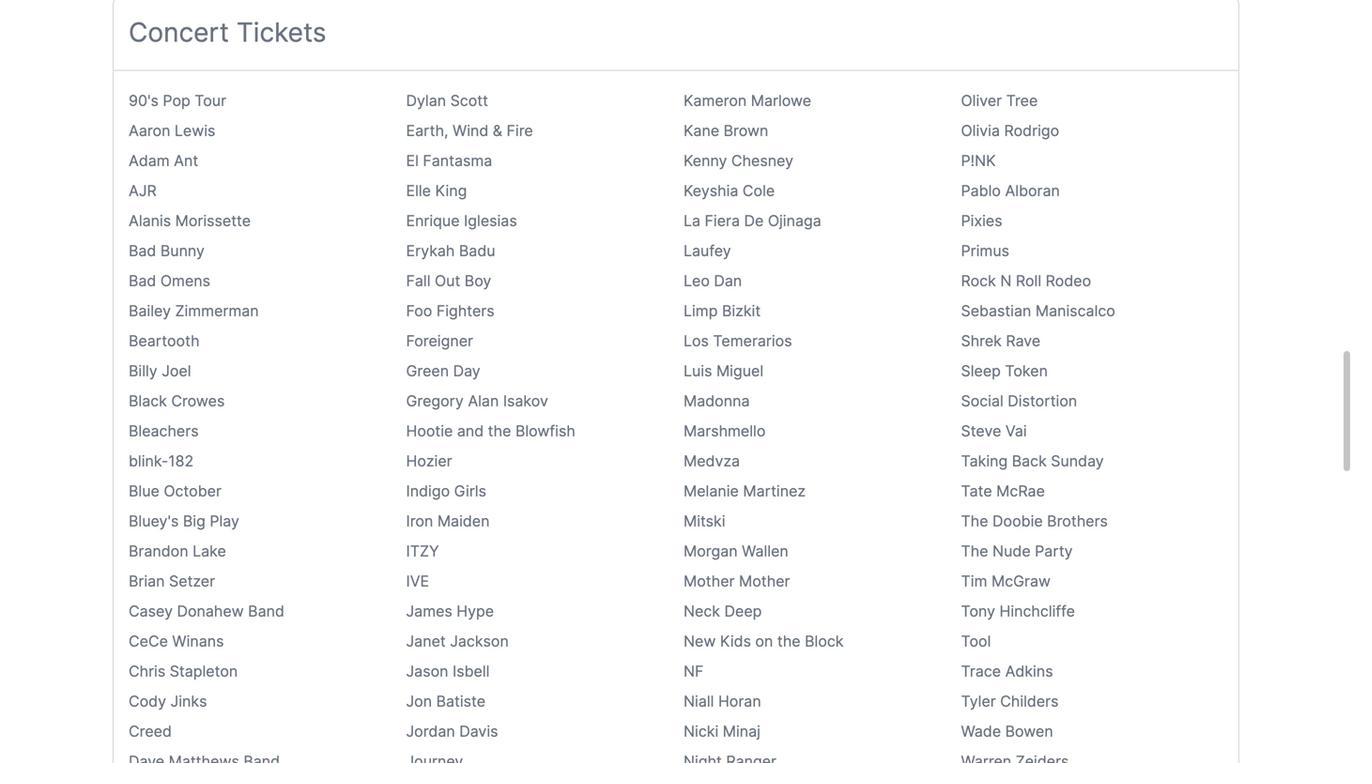 Task type: locate. For each thing, give the bounding box(es) containing it.
shrek rave link
[[962, 332, 1041, 350]]

hozier
[[406, 452, 453, 471]]

1 the from the top
[[962, 513, 989, 531]]

out
[[435, 272, 461, 290]]

iron maiden
[[406, 513, 490, 531]]

jason isbell
[[406, 663, 490, 681]]

bunny
[[161, 242, 205, 260]]

bad for bad omens
[[129, 272, 156, 290]]

dylan scott
[[406, 92, 488, 110]]

bizkit
[[722, 302, 761, 320]]

limp bizkit link
[[684, 302, 761, 320]]

wallen
[[742, 543, 789, 561]]

tony
[[962, 603, 996, 621]]

1 bad from the top
[[129, 242, 156, 260]]

tyler childers
[[962, 693, 1059, 711]]

hootie and the blowfish link
[[406, 422, 576, 441]]

fall out boy link
[[406, 272, 492, 290]]

billy joel
[[129, 362, 191, 381]]

pablo alboran link
[[962, 182, 1061, 200]]

jon
[[406, 693, 432, 711]]

mother mother link
[[684, 573, 791, 591]]

mother down morgan
[[684, 573, 735, 591]]

distortion
[[1008, 392, 1078, 411]]

luis miguel link
[[684, 362, 764, 381]]

on
[[756, 633, 774, 651]]

p!nk link
[[962, 152, 996, 170]]

the right "on"
[[778, 633, 801, 651]]

chris stapleton
[[129, 663, 238, 681]]

1 vertical spatial the
[[962, 543, 989, 561]]

fiera
[[705, 212, 740, 230]]

nf
[[684, 663, 704, 681]]

kameron marlowe link
[[684, 92, 812, 110]]

jason isbell link
[[406, 663, 490, 681]]

back
[[1013, 452, 1047, 471]]

james hype
[[406, 603, 494, 621]]

the down tate
[[962, 513, 989, 531]]

winans
[[172, 633, 224, 651]]

cece winans link
[[129, 633, 224, 651]]

brothers
[[1048, 513, 1109, 531]]

el fantasma link
[[406, 152, 493, 170]]

brandon lake link
[[129, 543, 226, 561]]

fire
[[507, 122, 533, 140]]

kameron
[[684, 92, 747, 110]]

billy
[[129, 362, 158, 381]]

cody jinks
[[129, 693, 207, 711]]

the for the nude party
[[962, 543, 989, 561]]

2 the from the top
[[962, 543, 989, 561]]

trace adkins link
[[962, 663, 1054, 681]]

adkins
[[1006, 663, 1054, 681]]

black
[[129, 392, 167, 411]]

trace adkins
[[962, 663, 1054, 681]]

blink-182
[[129, 452, 194, 471]]

1 vertical spatial bad
[[129, 272, 156, 290]]

adam ant link
[[129, 152, 198, 170]]

neck deep link
[[684, 603, 762, 621]]

nicki minaj link
[[684, 723, 761, 741]]

1 mother from the left
[[684, 573, 735, 591]]

mother down wallen
[[739, 573, 791, 591]]

jordan davis link
[[406, 723, 498, 741]]

leo dan
[[684, 272, 742, 290]]

0 horizontal spatial mother
[[684, 573, 735, 591]]

bad omens
[[129, 272, 210, 290]]

bad up bailey in the left of the page
[[129, 272, 156, 290]]

cole
[[743, 182, 775, 200]]

de
[[745, 212, 764, 230]]

bad for bad bunny
[[129, 242, 156, 260]]

foo fighters link
[[406, 302, 495, 320]]

roll
[[1016, 272, 1042, 290]]

0 horizontal spatial the
[[488, 422, 512, 441]]

la fiera de ojinaga
[[684, 212, 822, 230]]

beartooth
[[129, 332, 200, 350]]

kameron marlowe
[[684, 92, 812, 110]]

0 vertical spatial bad
[[129, 242, 156, 260]]

enrique iglesias
[[406, 212, 517, 230]]

alanis morissette
[[129, 212, 251, 230]]

pop
[[163, 92, 190, 110]]

alanis
[[129, 212, 171, 230]]

cece winans
[[129, 633, 224, 651]]

sunday
[[1052, 452, 1105, 471]]

tate
[[962, 482, 993, 501]]

gregory alan isakov
[[406, 392, 549, 411]]

janet
[[406, 633, 446, 651]]

2 bad from the top
[[129, 272, 156, 290]]

1 horizontal spatial mother
[[739, 573, 791, 591]]

the for the doobie brothers
[[962, 513, 989, 531]]

kids
[[721, 633, 752, 651]]

bad down alanis
[[129, 242, 156, 260]]

king
[[435, 182, 467, 200]]

foreigner link
[[406, 332, 474, 350]]

sleep token link
[[962, 362, 1049, 381]]

zimmerman
[[175, 302, 259, 320]]

bowen
[[1006, 723, 1054, 741]]

medvza
[[684, 452, 740, 471]]

jordan davis
[[406, 723, 498, 741]]

casey
[[129, 603, 173, 621]]

fantasma
[[423, 152, 493, 170]]

the
[[488, 422, 512, 441], [778, 633, 801, 651]]

1 horizontal spatial the
[[778, 633, 801, 651]]

janet jackson
[[406, 633, 509, 651]]

the right and
[[488, 422, 512, 441]]

0 vertical spatial the
[[962, 513, 989, 531]]

erykah badu link
[[406, 242, 496, 260]]

kane brown link
[[684, 122, 769, 140]]

bluey's
[[129, 513, 179, 531]]

morgan wallen
[[684, 543, 789, 561]]

steve vai link
[[962, 422, 1028, 441]]

keyshia cole
[[684, 182, 775, 200]]

the up tim
[[962, 543, 989, 561]]

niall horan
[[684, 693, 762, 711]]



Task type: describe. For each thing, give the bounding box(es) containing it.
indigo
[[406, 482, 450, 501]]

green
[[406, 362, 449, 381]]

leo dan link
[[684, 272, 742, 290]]

taking
[[962, 452, 1008, 471]]

adam ant
[[129, 152, 198, 170]]

melanie
[[684, 482, 739, 501]]

tool link
[[962, 633, 992, 651]]

social distortion link
[[962, 392, 1078, 411]]

elle king
[[406, 182, 467, 200]]

new
[[684, 633, 716, 651]]

pixies link
[[962, 212, 1003, 230]]

rock n roll rodeo link
[[962, 272, 1092, 290]]

itzy link
[[406, 543, 439, 561]]

batiste
[[437, 693, 486, 711]]

laufey
[[684, 242, 732, 260]]

new kids on the block link
[[684, 633, 844, 651]]

crowes
[[171, 392, 225, 411]]

kane brown
[[684, 122, 769, 140]]

james hype link
[[406, 603, 494, 621]]

iron
[[406, 513, 433, 531]]

gregory alan isakov link
[[406, 392, 549, 411]]

black crowes
[[129, 392, 225, 411]]

neck deep
[[684, 603, 762, 621]]

alan
[[468, 392, 499, 411]]

chris
[[129, 663, 166, 681]]

girls
[[454, 482, 487, 501]]

gregory
[[406, 392, 464, 411]]

bleachers
[[129, 422, 199, 441]]

1 vertical spatial the
[[778, 633, 801, 651]]

keyshia cole link
[[684, 182, 775, 200]]

los
[[684, 332, 709, 350]]

blowfish
[[516, 422, 576, 441]]

aaron lewis
[[129, 122, 216, 140]]

jason
[[406, 663, 449, 681]]

party
[[1036, 543, 1073, 561]]

alboran
[[1006, 182, 1061, 200]]

jackson
[[450, 633, 509, 651]]

los temerarios
[[684, 332, 793, 350]]

jinks
[[171, 693, 207, 711]]

day
[[453, 362, 481, 381]]

cece
[[129, 633, 168, 651]]

jordan
[[406, 723, 455, 741]]

wade bowen link
[[962, 723, 1054, 741]]

tree
[[1007, 92, 1039, 110]]

the nude party link
[[962, 543, 1073, 561]]

play
[[210, 513, 239, 531]]

badu
[[459, 242, 496, 260]]

kenny chesney
[[684, 152, 794, 170]]

tate mcrae
[[962, 482, 1046, 501]]

2 mother from the left
[[739, 573, 791, 591]]

rodrigo
[[1005, 122, 1060, 140]]

the nude party
[[962, 543, 1073, 561]]

ive link
[[406, 573, 429, 591]]

bad bunny link
[[129, 242, 205, 260]]

block
[[805, 633, 844, 651]]

tony hinchcliffe
[[962, 603, 1076, 621]]

marshmello
[[684, 422, 766, 441]]

hype
[[457, 603, 494, 621]]

sebastian maniscalco link
[[962, 302, 1116, 320]]

big
[[183, 513, 206, 531]]

alanis morissette link
[[129, 212, 251, 230]]

lake
[[193, 543, 226, 561]]

enrique
[[406, 212, 460, 230]]

marlowe
[[751, 92, 812, 110]]

0 vertical spatial the
[[488, 422, 512, 441]]

brown
[[724, 122, 769, 140]]

sleep
[[962, 362, 1001, 381]]

rock n roll rodeo
[[962, 272, 1092, 290]]

bailey
[[129, 302, 171, 320]]

sleep token
[[962, 362, 1049, 381]]

aaron
[[129, 122, 170, 140]]

creed
[[129, 723, 172, 741]]

maiden
[[438, 513, 490, 531]]

luis miguel
[[684, 362, 764, 381]]

leo
[[684, 272, 710, 290]]

los temerarios link
[[684, 332, 793, 350]]

niall horan link
[[684, 693, 762, 711]]

ive
[[406, 573, 429, 591]]

the doobie brothers link
[[962, 513, 1109, 531]]

melanie martinez link
[[684, 482, 806, 501]]

pablo
[[962, 182, 1002, 200]]

kenny
[[684, 152, 728, 170]]

scott
[[451, 92, 488, 110]]

dylan
[[406, 92, 446, 110]]

dan
[[714, 272, 742, 290]]

hozier link
[[406, 452, 453, 471]]

boy
[[465, 272, 492, 290]]

chris stapleton link
[[129, 663, 238, 681]]

social
[[962, 392, 1004, 411]]

token
[[1006, 362, 1049, 381]]



Task type: vqa. For each thing, say whether or not it's contained in the screenshot.
Luis
yes



